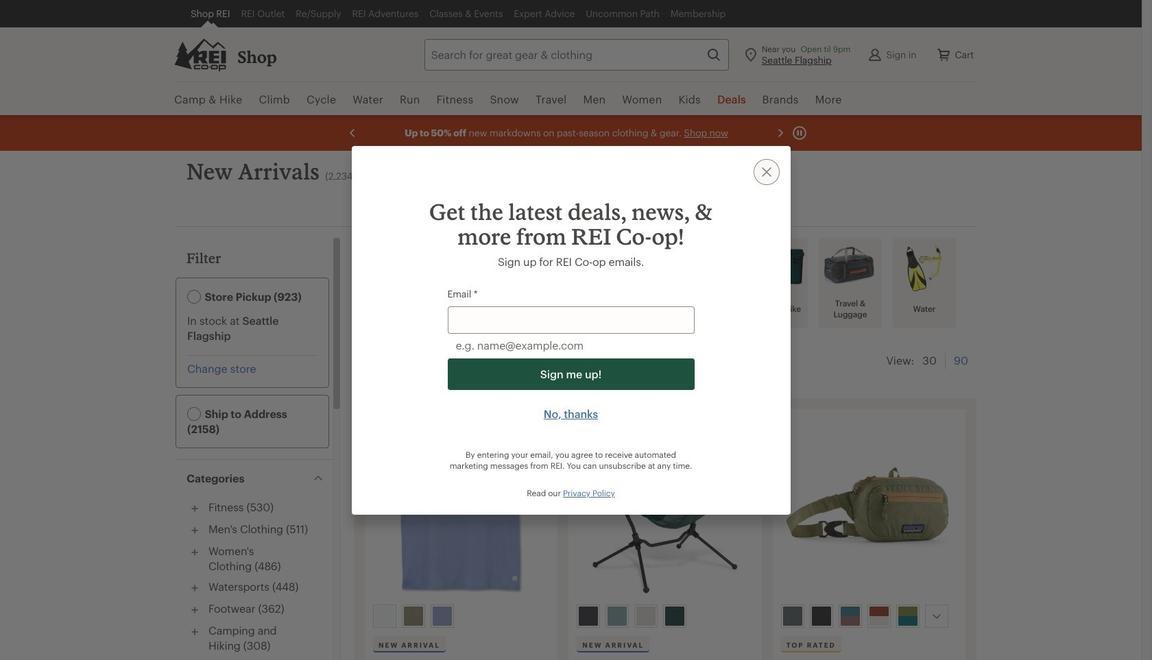 Task type: locate. For each thing, give the bounding box(es) containing it.
blue quartz heather image
[[433, 607, 452, 626]]

None text field
[[447, 306, 694, 334]]

1 horizontal spatial group
[[574, 602, 755, 631]]

pause banner message scrolling image
[[791, 125, 808, 141]]

silt/citron image
[[608, 607, 627, 626]]

close image
[[758, 164, 775, 180]]

None search field
[[400, 39, 729, 70]]

mangrove red image
[[869, 607, 889, 626]]

pistachio heather image
[[404, 607, 423, 626]]

run image
[[524, 243, 584, 291]]

1 group from the left
[[370, 602, 551, 631]]

group
[[370, 602, 551, 631], [574, 602, 755, 631], [778, 602, 959, 631]]

2 horizontal spatial group
[[778, 602, 959, 631]]

search image
[[705, 46, 722, 63]]

black image
[[812, 607, 831, 626]]

travel & luggage image
[[820, 243, 881, 291]]

banner
[[0, 0, 1152, 117]]

water image
[[894, 243, 955, 291]]

promotional messages marquee
[[0, 115, 1152, 151]]

subtidal blue image
[[898, 607, 917, 626]]

lagoon image
[[665, 607, 685, 626]]

0 horizontal spatial group
[[370, 602, 551, 631]]

expand color swatches image
[[928, 608, 945, 625]]



Task type: describe. For each thing, give the bounding box(es) containing it.
cycle image
[[672, 243, 732, 291]]

white image
[[375, 607, 394, 626]]

black pearl image
[[579, 607, 598, 626]]

shopping cart is empty image
[[936, 46, 952, 63]]

2 group from the left
[[574, 602, 755, 631]]

3 group from the left
[[778, 602, 959, 631]]

men's image
[[450, 243, 510, 291]]

camp & hike image
[[746, 243, 806, 291]]

fitness image
[[598, 243, 658, 291]]

pelican gray image
[[637, 607, 656, 626]]

previous message image
[[344, 125, 361, 141]]

rei co-op, go to rei.com home page image
[[174, 38, 226, 71]]

add filter: ship to address (2158) image
[[187, 408, 201, 421]]

next message image
[[772, 125, 789, 141]]

patchwork/subtidal blue image
[[841, 607, 860, 626]]

nouveau green image
[[783, 607, 802, 626]]



Task type: vqa. For each thing, say whether or not it's contained in the screenshot.
white image
yes



